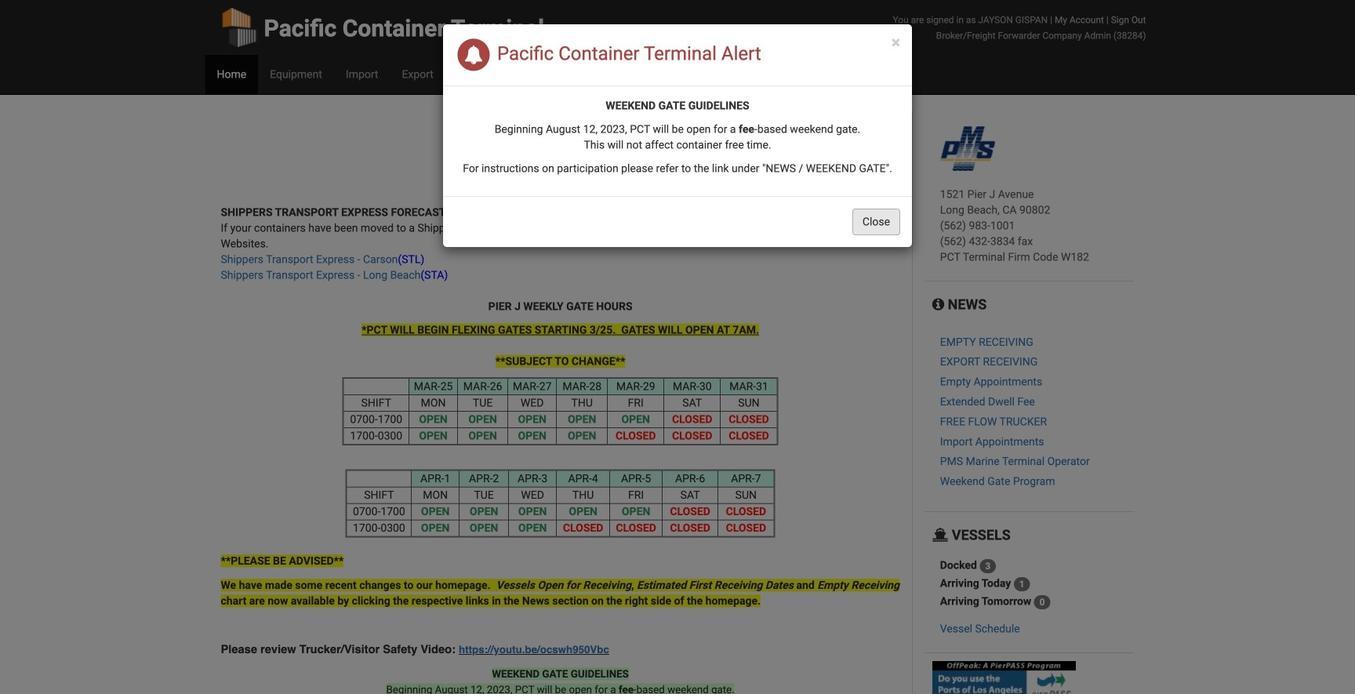 Task type: describe. For each thing, give the bounding box(es) containing it.
pierpass image
[[932, 661, 1076, 694]]

info circle image
[[932, 297, 944, 311]]

ship image
[[932, 528, 948, 542]]

pacific container terminal image
[[940, 126, 995, 171]]



Task type: vqa. For each thing, say whether or not it's contained in the screenshot.
the bottom THU
no



